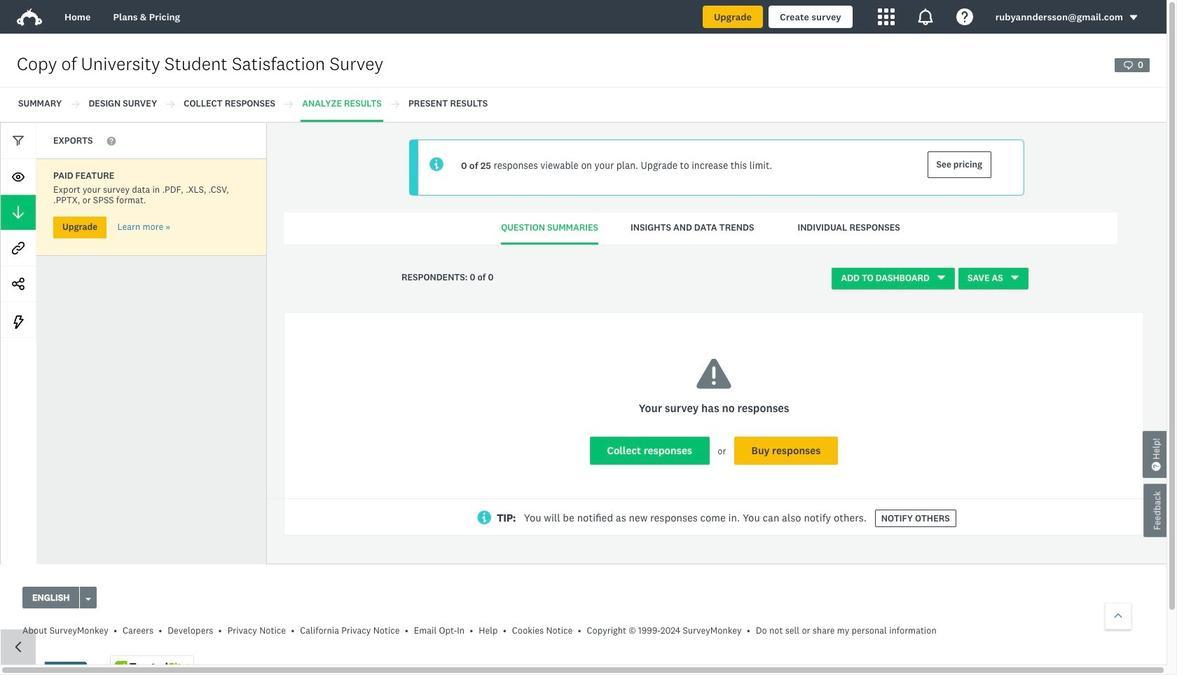 Task type: vqa. For each thing, say whether or not it's contained in the screenshot.
Products Icon
yes



Task type: locate. For each thing, give the bounding box(es) containing it.
surveymonkey logo image
[[17, 8, 42, 26]]

products icon image
[[878, 8, 895, 25], [917, 8, 934, 25]]

trustedsite helps keep you safe from identity theft, credit card fraud, spyware, spam, viruses and online scams image
[[110, 656, 194, 675]]

0 horizontal spatial products icon image
[[878, 8, 895, 25]]

1 horizontal spatial products icon image
[[917, 8, 934, 25]]

dropdown arrow image
[[1129, 13, 1139, 23]]

2 products icon image from the left
[[917, 8, 934, 25]]

help icon image
[[957, 8, 974, 25]]



Task type: describe. For each thing, give the bounding box(es) containing it.
1 products icon image from the left
[[878, 8, 895, 25]]

share icon image
[[12, 278, 25, 290]]



